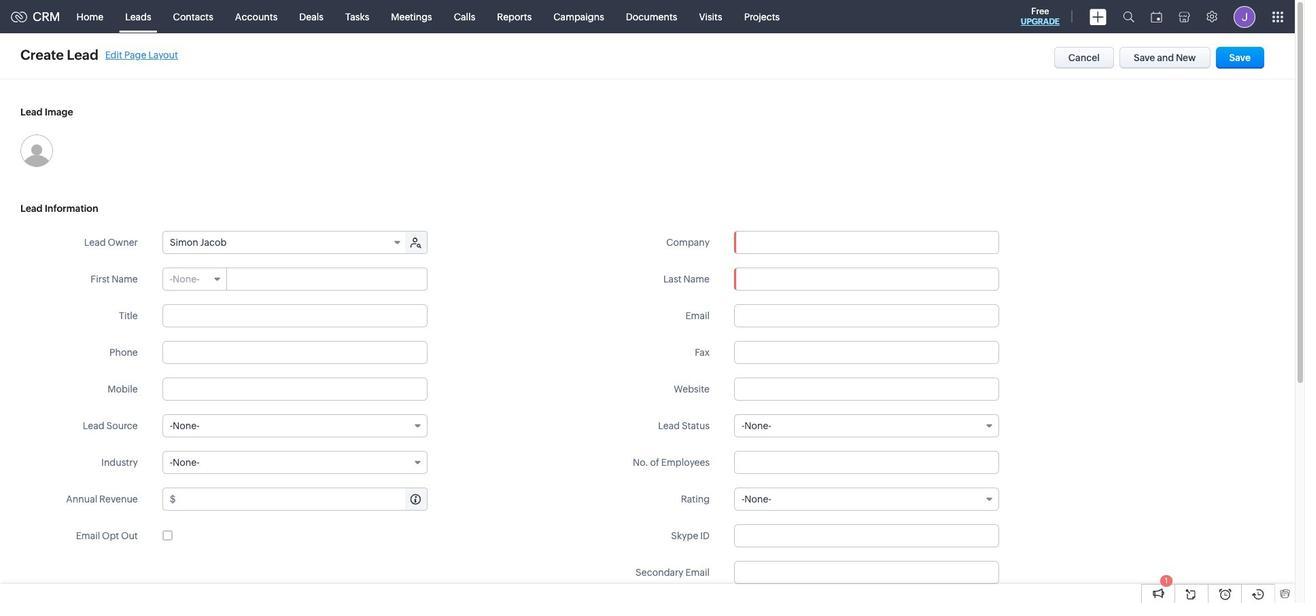 Task type: describe. For each thing, give the bounding box(es) containing it.
search image
[[1123, 11, 1135, 22]]

profile element
[[1226, 0, 1264, 33]]

profile image
[[1234, 6, 1256, 28]]

image image
[[20, 135, 53, 167]]

create menu image
[[1090, 9, 1107, 25]]



Task type: vqa. For each thing, say whether or not it's contained in the screenshot.
field
yes



Task type: locate. For each thing, give the bounding box(es) containing it.
create menu element
[[1082, 0, 1115, 33]]

None text field
[[228, 269, 427, 290], [162, 305, 428, 328], [162, 341, 428, 365], [162, 378, 428, 401], [178, 489, 427, 511], [734, 525, 1000, 548], [734, 562, 1000, 585], [228, 269, 427, 290], [162, 305, 428, 328], [162, 341, 428, 365], [162, 378, 428, 401], [178, 489, 427, 511], [734, 525, 1000, 548], [734, 562, 1000, 585]]

search element
[[1115, 0, 1143, 33]]

None text field
[[735, 232, 999, 254], [734, 268, 1000, 291], [734, 305, 1000, 328], [734, 341, 1000, 365], [734, 378, 1000, 401], [734, 452, 1000, 475], [735, 232, 999, 254], [734, 268, 1000, 291], [734, 305, 1000, 328], [734, 341, 1000, 365], [734, 378, 1000, 401], [734, 452, 1000, 475]]

calendar image
[[1151, 11, 1163, 22]]

logo image
[[11, 11, 27, 22]]

None field
[[163, 232, 407, 254], [735, 232, 999, 254], [163, 269, 227, 290], [162, 415, 428, 438], [734, 415, 1000, 438], [162, 452, 428, 475], [734, 488, 1000, 511], [163, 232, 407, 254], [735, 232, 999, 254], [163, 269, 227, 290], [162, 415, 428, 438], [734, 415, 1000, 438], [162, 452, 428, 475], [734, 488, 1000, 511]]



